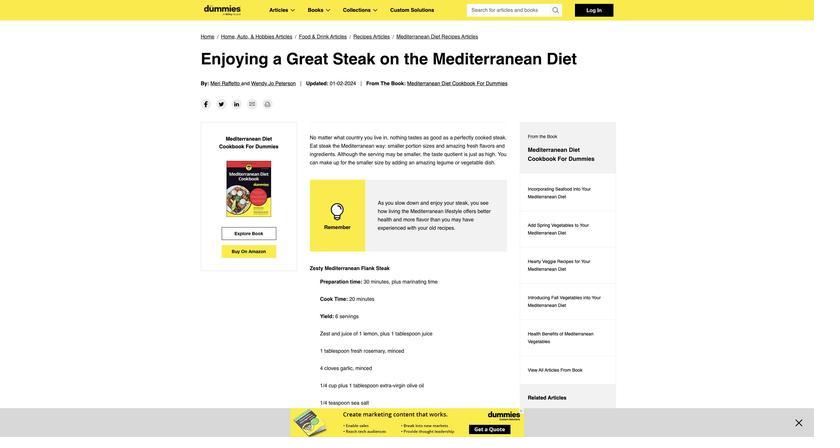 Task type: locate. For each thing, give the bounding box(es) containing it.
fat
[[413, 418, 419, 424]]

dummies
[[486, 81, 508, 87], [255, 144, 278, 150], [569, 156, 595, 162]]

mediterranean diet recipes articles link
[[396, 33, 478, 41]]

0 vertical spatial for
[[477, 81, 484, 87]]

into right fall
[[583, 296, 591, 301]]

1 vertical spatial a
[[450, 135, 453, 141]]

1 horizontal spatial steak
[[376, 266, 390, 272]]

0 horizontal spatial minced
[[355, 366, 372, 372]]

tablespoon
[[395, 331, 421, 337], [324, 349, 349, 355], [353, 383, 379, 389]]

0 horizontal spatial &
[[251, 34, 254, 40]]

you up "offers"
[[471, 201, 479, 206]]

0 vertical spatial advertisement region
[[520, 91, 616, 171]]

smaller
[[388, 143, 404, 149], [357, 160, 373, 166]]

flavors
[[480, 143, 495, 149]]

as up sizes
[[423, 135, 429, 141]]

can
[[310, 160, 318, 166]]

recipes articles
[[353, 34, 390, 40]]

mediterranean diet cookbook for dummies tab
[[520, 123, 616, 174]]

1 up 4
[[320, 349, 323, 355]]

0 horizontal spatial from
[[366, 81, 379, 87]]

0 horizontal spatial for
[[341, 160, 347, 166]]

2 horizontal spatial for
[[558, 156, 567, 162]]

you
[[498, 152, 506, 158]]

your inside the introducing fall vegetables into your mediterranean diet
[[592, 296, 601, 301]]

2 & from the left
[[312, 34, 315, 40]]

1 horizontal spatial book
[[547, 134, 557, 139]]

1 vertical spatial minced
[[355, 366, 372, 372]]

0 vertical spatial from
[[366, 81, 379, 87]]

live
[[374, 135, 382, 141]]

related
[[528, 396, 546, 401]]

0 horizontal spatial tablespoon
[[324, 349, 349, 355]]

fresh up 'just' at the right top of page
[[467, 143, 478, 149]]

buy
[[232, 249, 240, 254]]

Search for articles and books text field
[[467, 4, 550, 17]]

4
[[320, 366, 323, 372]]

log
[[586, 7, 596, 13]]

a down hobbies
[[273, 49, 282, 68]]

steak, inside the as you slow down and enjoy your steak, you see how living the mediterranean lifestyle offers better health and more flavor than you may have experienced with your old recipes.
[[455, 201, 469, 206]]

tastes
[[408, 135, 422, 141]]

see
[[480, 201, 489, 206]]

0 horizontal spatial juice
[[341, 331, 352, 337]]

0 horizontal spatial steak,
[[355, 418, 369, 424]]

2 horizontal spatial of
[[560, 332, 563, 337]]

1 vertical spatial smaller
[[357, 160, 373, 166]]

1/4 left the cup
[[320, 383, 327, 389]]

cookbook
[[452, 81, 475, 87], [219, 144, 244, 150], [528, 156, 556, 162]]

1 horizontal spatial minced
[[388, 349, 404, 355]]

0 vertical spatial for
[[341, 160, 347, 166]]

you left the 'live'
[[364, 135, 373, 141]]

2 horizontal spatial plus
[[392, 279, 401, 285]]

flavor
[[416, 217, 429, 223]]

1 1/4 from the top
[[320, 383, 327, 389]]

2 juice from the left
[[422, 331, 433, 337]]

1 horizontal spatial fresh
[[467, 143, 478, 149]]

add
[[528, 223, 536, 228]]

vegetables left to
[[551, 223, 574, 228]]

may down the lifestyle
[[451, 217, 461, 223]]

0 horizontal spatial your
[[418, 226, 428, 231]]

2 vertical spatial for
[[558, 156, 567, 162]]

time:
[[334, 297, 348, 303]]

0 horizontal spatial cookbook
[[219, 144, 244, 150]]

diet inside add spring vegetables to your mediterranean diet
[[558, 231, 566, 236]]

health benefits of mediterranean vegetables
[[528, 332, 594, 345]]

on
[[380, 49, 400, 68]]

health
[[528, 332, 541, 337]]

1 vertical spatial 1/4
[[320, 401, 327, 407]]

1/4 for 1/4 cup plus 1 tablespoon extra-virgin olive oil
[[320, 383, 327, 389]]

smaller down nothing
[[388, 143, 404, 149]]

1 vertical spatial vegetables
[[560, 296, 582, 301]]

1
[[359, 331, 362, 337], [391, 331, 394, 337], [320, 349, 323, 355], [349, 383, 352, 389]]

oil
[[419, 383, 424, 389]]

steak.
[[493, 135, 507, 141]]

2 horizontal spatial recipes
[[557, 259, 574, 264]]

0 horizontal spatial a
[[273, 49, 282, 68]]

vegetables inside add spring vegetables to your mediterranean diet
[[551, 223, 574, 228]]

and down living
[[393, 217, 402, 223]]

size
[[375, 160, 384, 166]]

0 horizontal spatial may
[[386, 152, 395, 158]]

recipes for mediterranean diet recipes articles
[[442, 34, 460, 40]]

steak, right flank
[[355, 418, 369, 424]]

of left excess
[[390, 418, 394, 424]]

mediterranean inside tab
[[528, 147, 567, 153]]

by: meri raffetto and wendy jo peterson
[[201, 81, 296, 87]]

how
[[378, 209, 387, 215]]

0 horizontal spatial as
[[423, 135, 429, 141]]

0 horizontal spatial for
[[246, 144, 254, 150]]

books
[[308, 7, 323, 13]]

2 horizontal spatial from
[[560, 368, 571, 373]]

related articles
[[528, 396, 566, 401]]

zest
[[320, 331, 330, 337]]

2 horizontal spatial cookbook
[[528, 156, 556, 162]]

articles inside view all articles from book link
[[545, 368, 559, 373]]

may inside no matter what country you live in, nothing tastes as good as a perfectly cooked steak. eat steak the mediterranean way: smaller portion sizes and amazing fresh flavors and ingredients. although the serving may be smaller, the taste quotient is just as high. you can make up for the smaller size by adding an amazing legume or vegetable dish.
[[386, 152, 395, 158]]

vegetables inside the introducing fall vegetables into your mediterranean diet
[[560, 296, 582, 301]]

0 horizontal spatial of
[[353, 331, 358, 337]]

articles
[[269, 7, 288, 13], [276, 34, 292, 40], [330, 34, 347, 40], [373, 34, 390, 40], [461, 34, 478, 40], [545, 368, 559, 373], [548, 396, 566, 401]]

30
[[364, 279, 369, 285]]

steak up 2024
[[333, 49, 375, 68]]

1 horizontal spatial for
[[575, 259, 580, 264]]

extra-
[[380, 383, 393, 389]]

1 horizontal spatial amazing
[[446, 143, 465, 149]]

the
[[381, 81, 390, 87]]

amazing
[[446, 143, 465, 149], [416, 160, 435, 166]]

1 horizontal spatial may
[[451, 217, 461, 223]]

0 vertical spatial steak
[[333, 49, 375, 68]]

and left wendy
[[241, 81, 250, 87]]

0 vertical spatial dummies
[[486, 81, 508, 87]]

into inside the incorporating seafood into your mediterranean diet
[[573, 187, 581, 192]]

the
[[404, 49, 428, 68], [540, 134, 546, 139], [333, 143, 340, 149], [359, 152, 366, 158], [423, 152, 430, 158], [348, 160, 355, 166], [402, 209, 409, 215]]

1 horizontal spatial steak,
[[455, 201, 469, 206]]

1 vertical spatial may
[[451, 217, 461, 223]]

and
[[241, 81, 250, 87], [436, 143, 444, 149], [496, 143, 505, 149], [420, 201, 429, 206], [393, 217, 402, 223], [331, 331, 340, 337]]

or
[[455, 160, 460, 166]]

amazing right "an"
[[416, 160, 435, 166]]

may
[[386, 152, 395, 158], [451, 217, 461, 223]]

& right the food
[[312, 34, 315, 40]]

your inside hearty veggie recipes for your mediterranean diet
[[581, 259, 590, 264]]

and up taste
[[436, 143, 444, 149]]

for inside 'mediterranean diet cookbook for dummies' tab
[[558, 156, 567, 162]]

0 vertical spatial minced
[[388, 349, 404, 355]]

from
[[366, 81, 379, 87], [528, 134, 538, 139], [560, 368, 571, 373]]

your for for
[[581, 259, 590, 264]]

2 vertical spatial tablespoon
[[353, 383, 379, 389]]

as right 'just' at the right top of page
[[478, 152, 484, 158]]

open article categories image
[[291, 9, 295, 12]]

diet inside the incorporating seafood into your mediterranean diet
[[558, 194, 566, 200]]

plus right lemon,
[[380, 331, 390, 337]]

offers
[[463, 209, 476, 215]]

0 vertical spatial may
[[386, 152, 395, 158]]

mediterranean
[[396, 34, 430, 40], [432, 49, 542, 68], [407, 81, 440, 87], [226, 136, 261, 142], [341, 143, 374, 149], [528, 147, 567, 153], [528, 194, 557, 200], [410, 209, 443, 215], [528, 231, 557, 236], [325, 266, 360, 272], [528, 267, 557, 272], [528, 303, 557, 308], [565, 332, 594, 337]]

wendy
[[251, 81, 267, 87]]

plus right minutes,
[[392, 279, 401, 285]]

perfectly
[[454, 135, 474, 141]]

1 horizontal spatial &
[[312, 34, 315, 40]]

minced
[[388, 349, 404, 355], [355, 366, 372, 372]]

of right benefits
[[560, 332, 563, 337]]

steak up minutes,
[[376, 266, 390, 272]]

advertisement region
[[520, 91, 616, 171], [290, 409, 524, 438]]

1 horizontal spatial mediterranean diet cookbook for dummies
[[528, 147, 595, 162]]

lemon,
[[363, 331, 379, 337]]

vegetables right fall
[[560, 296, 582, 301]]

what
[[334, 135, 345, 141]]

your for into
[[592, 296, 601, 301]]

a
[[273, 49, 282, 68], [450, 135, 453, 141]]

fresh left rosemary, on the bottom left
[[351, 349, 362, 355]]

with
[[407, 226, 416, 231]]

home link
[[201, 33, 214, 41]]

smaller down serving
[[357, 160, 373, 166]]

group
[[467, 4, 562, 17]]

as right good
[[443, 135, 448, 141]]

0 vertical spatial into
[[573, 187, 581, 192]]

minced right rosemary, on the bottom left
[[388, 349, 404, 355]]

you right the as
[[385, 201, 394, 206]]

2 1/4 from the top
[[320, 401, 327, 407]]

1 vertical spatial from
[[528, 134, 538, 139]]

of left lemon,
[[353, 331, 358, 337]]

1 vertical spatial into
[[583, 296, 591, 301]]

steak, up "offers"
[[455, 201, 469, 206]]

amazing up quotient
[[446, 143, 465, 149]]

pounds
[[324, 418, 341, 424]]

from inside 'mediterranean diet cookbook for dummies' tab
[[528, 134, 538, 139]]

0 horizontal spatial into
[[573, 187, 581, 192]]

on
[[241, 249, 247, 254]]

plus right the cup
[[338, 383, 348, 389]]

2 vertical spatial dummies
[[569, 156, 595, 162]]

sizes
[[423, 143, 434, 149]]

juice
[[341, 331, 352, 337], [422, 331, 433, 337]]

0 horizontal spatial plus
[[338, 383, 348, 389]]

may up by
[[386, 152, 395, 158]]

0 vertical spatial 1/4
[[320, 383, 327, 389]]

custom solutions
[[390, 7, 434, 13]]

2 vertical spatial cookbook
[[528, 156, 556, 162]]

1 horizontal spatial your
[[444, 201, 454, 206]]

1 vertical spatial your
[[418, 226, 428, 231]]

0 vertical spatial book
[[547, 134, 557, 139]]

0 horizontal spatial book
[[252, 231, 263, 236]]

steak for great
[[333, 49, 375, 68]]

recipes
[[353, 34, 372, 40], [442, 34, 460, 40], [557, 259, 574, 264]]

as you slow down and enjoy your steak, you see how living the mediterranean lifestyle offers better health and more flavor than you may have experienced with your old recipes.
[[378, 201, 491, 231]]

have
[[463, 217, 474, 223]]

fall
[[551, 296, 559, 301]]

book:
[[391, 81, 406, 87]]

marinating
[[403, 279, 427, 285]]

recipes inside hearty veggie recipes for your mediterranean diet
[[557, 259, 574, 264]]

your
[[582, 187, 591, 192], [580, 223, 589, 228], [581, 259, 590, 264], [592, 296, 601, 301]]

1 horizontal spatial juice
[[422, 331, 433, 337]]

0 vertical spatial fresh
[[467, 143, 478, 149]]

1 vertical spatial amazing
[[416, 160, 435, 166]]

1 horizontal spatial smaller
[[388, 143, 404, 149]]

minced right garlic,
[[355, 366, 372, 372]]

0 horizontal spatial steak
[[333, 49, 375, 68]]

1 horizontal spatial from
[[528, 134, 538, 139]]

your inside add spring vegetables to your mediterranean diet
[[580, 223, 589, 228]]

log in
[[586, 7, 602, 13]]

a inside no matter what country you live in, nothing tastes as good as a perfectly cooked steak. eat steak the mediterranean way: smaller portion sizes and amazing fresh flavors and ingredients. although the serving may be smaller, the taste quotient is just as high. you can make up for the smaller size by adding an amazing legume or vegetable dish.
[[450, 135, 453, 141]]

1 vertical spatial for
[[575, 259, 580, 264]]

book inside tab
[[547, 134, 557, 139]]

your down flavor
[[418, 226, 428, 231]]

1 horizontal spatial recipes
[[442, 34, 460, 40]]

1 down garlic,
[[349, 383, 352, 389]]

1/4 left "teaspoon"
[[320, 401, 327, 407]]

raffetto
[[222, 81, 240, 87]]

dummies inside tab
[[569, 156, 595, 162]]

your up the lifestyle
[[444, 201, 454, 206]]

1 horizontal spatial of
[[390, 418, 394, 424]]

1 vertical spatial steak
[[376, 266, 390, 272]]

0 horizontal spatial fresh
[[351, 349, 362, 355]]

0 vertical spatial steak,
[[455, 201, 469, 206]]

a left perfectly
[[450, 135, 453, 141]]

vegetables down health
[[528, 339, 550, 345]]

into inside the introducing fall vegetables into your mediterranean diet
[[583, 296, 591, 301]]

trimmed
[[370, 418, 389, 424]]

and right 'zest'
[[331, 331, 340, 337]]

1 horizontal spatial as
[[443, 135, 448, 141]]

2 vertical spatial vegetables
[[528, 339, 550, 345]]

cloves
[[324, 366, 339, 372]]

mediterranean diet recipes articles
[[396, 34, 478, 40]]

diet inside hearty veggie recipes for your mediterranean diet
[[558, 267, 566, 272]]

0 vertical spatial your
[[444, 201, 454, 206]]

updated: 01-02-2024
[[306, 81, 356, 87]]

for right "veggie"
[[575, 259, 580, 264]]

0 horizontal spatial smaller
[[357, 160, 373, 166]]

no matter what country you live in, nothing tastes as good as a perfectly cooked steak. eat steak the mediterranean way: smaller portion sizes and amazing fresh flavors and ingredients. although the serving may be smaller, the taste quotient is just as high. you can make up for the smaller size by adding an amazing legume or vegetable dish.
[[310, 135, 507, 166]]

0 vertical spatial tablespoon
[[395, 331, 421, 337]]

teaspoon
[[329, 401, 350, 407]]

amazon
[[249, 249, 266, 254]]

into right seafood
[[573, 187, 581, 192]]

1 horizontal spatial dummies
[[486, 81, 508, 87]]

1 vertical spatial plus
[[380, 331, 390, 337]]

for right the up
[[341, 160, 347, 166]]

your
[[444, 201, 454, 206], [418, 226, 428, 231]]

from the book: mediterranean diet cookbook for dummies
[[366, 81, 508, 87]]

1 horizontal spatial plus
[[380, 331, 390, 337]]

1 vertical spatial book
[[252, 231, 263, 236]]

for inside no matter what country you live in, nothing tastes as good as a perfectly cooked steak. eat steak the mediterranean way: smaller portion sizes and amazing fresh flavors and ingredients. although the serving may be smaller, the taste quotient is just as high. you can make up for the smaller size by adding an amazing legume or vegetable dish.
[[341, 160, 347, 166]]

1 vertical spatial for
[[246, 144, 254, 150]]

hobbies
[[255, 34, 274, 40]]

lifestyle
[[445, 209, 462, 215]]

2 horizontal spatial dummies
[[569, 156, 595, 162]]

enjoying
[[201, 49, 268, 68]]

0 horizontal spatial dummies
[[255, 144, 278, 150]]

& right auto,
[[251, 34, 254, 40]]

1 & from the left
[[251, 34, 254, 40]]

0 horizontal spatial amazing
[[416, 160, 435, 166]]



Task type: vqa. For each thing, say whether or not it's contained in the screenshot.
the bottom "From"
yes



Task type: describe. For each thing, give the bounding box(es) containing it.
slow
[[395, 201, 405, 206]]

buy on amazon
[[232, 249, 266, 254]]

2 horizontal spatial as
[[478, 152, 484, 158]]

the inside 'mediterranean diet cookbook for dummies' tab
[[540, 134, 546, 139]]

spring
[[537, 223, 550, 228]]

health
[[378, 217, 392, 223]]

time:
[[350, 279, 362, 285]]

the inside the as you slow down and enjoy your steak, you see how living the mediterranean lifestyle offers better health and more flavor than you may have experienced with your old recipes.
[[402, 209, 409, 215]]

1 left lemon,
[[359, 331, 362, 337]]

down
[[407, 201, 419, 206]]

make
[[320, 160, 332, 166]]

to
[[575, 223, 579, 228]]

food
[[299, 34, 311, 40]]

log in link
[[575, 4, 613, 17]]

02-
[[337, 81, 345, 87]]

0 vertical spatial plus
[[392, 279, 401, 285]]

diet inside the introducing fall vegetables into your mediterranean diet
[[558, 303, 566, 308]]

1/4 for 1/4 teaspoon sea salt
[[320, 401, 327, 407]]

portion
[[406, 143, 421, 149]]

1 vertical spatial cookbook
[[219, 144, 244, 150]]

fresh inside no matter what country you live in, nothing tastes as good as a perfectly cooked steak. eat steak the mediterranean way: smaller portion sizes and amazing fresh flavors and ingredients. although the serving may be smaller, the taste quotient is just as high. you can make up for the smaller size by adding an amazing legume or vegetable dish.
[[467, 143, 478, 149]]

articles inside "related articles" button
[[548, 396, 566, 401]]

minutes,
[[371, 279, 390, 285]]

2 pounds flank steak, trimmed of excess fat
[[320, 418, 419, 424]]

eat
[[310, 143, 318, 149]]

diet inside tab
[[569, 147, 580, 153]]

introducing fall vegetables into your mediterranean diet link
[[520, 284, 616, 320]]

olive
[[407, 383, 417, 389]]

updated:
[[306, 81, 328, 87]]

and right down
[[420, 201, 429, 206]]

mediterranean inside hearty veggie recipes for your mediterranean diet
[[528, 267, 557, 272]]

auto,
[[237, 34, 249, 40]]

1 right lemon,
[[391, 331, 394, 337]]

yield:
[[320, 314, 334, 320]]

related articles button
[[520, 385, 616, 412]]

recipes for hearty veggie recipes for your mediterranean diet
[[557, 259, 574, 264]]

better
[[478, 209, 491, 215]]

time
[[428, 279, 438, 285]]

zesty mediterranean flank steak
[[310, 266, 390, 272]]

in,
[[383, 135, 389, 141]]

may inside the as you slow down and enjoy your steak, you see how living the mediterranean lifestyle offers better health and more flavor than you may have experienced with your old recipes.
[[451, 217, 461, 223]]

quotient
[[444, 152, 462, 158]]

be
[[397, 152, 403, 158]]

0 vertical spatial a
[[273, 49, 282, 68]]

6
[[335, 314, 338, 320]]

2 vertical spatial from
[[560, 368, 571, 373]]

explore book link
[[222, 227, 276, 240]]

recipes articles link
[[353, 33, 390, 41]]

rosemary,
[[364, 349, 386, 355]]

home,
[[221, 34, 236, 40]]

great
[[286, 49, 328, 68]]

living
[[389, 209, 400, 215]]

0 horizontal spatial recipes
[[353, 34, 372, 40]]

mediterranean inside health benefits of mediterranean vegetables
[[565, 332, 594, 337]]

home, auto, & hobbies articles
[[221, 34, 292, 40]]

open collections list image
[[373, 9, 377, 12]]

matter
[[318, 135, 332, 141]]

for inside hearty veggie recipes for your mediterranean diet
[[575, 259, 580, 264]]

your for to
[[580, 223, 589, 228]]

from the book
[[528, 134, 557, 139]]

peterson
[[275, 81, 296, 87]]

flank
[[361, 266, 375, 272]]

from for from the book
[[528, 134, 538, 139]]

1 vertical spatial steak,
[[355, 418, 369, 424]]

zest and juice of 1 lemon, plus 1 tablespoon juice
[[320, 331, 433, 337]]

solutions
[[411, 7, 434, 13]]

articles inside 'recipes articles' link
[[373, 34, 390, 40]]

experienced
[[378, 226, 406, 231]]

vegetable
[[461, 160, 483, 166]]

and down steak.
[[496, 143, 505, 149]]

mediterranean diet cookbook for dummies tab list
[[520, 122, 616, 414]]

of inside health benefits of mediterranean vegetables
[[560, 332, 563, 337]]

2 vertical spatial book
[[572, 368, 582, 373]]

cookie consent banner dialog
[[0, 415, 814, 438]]

meri raffetto link
[[210, 81, 241, 87]]

articles inside mediterranean diet recipes articles link
[[461, 34, 478, 40]]

1 vertical spatial fresh
[[351, 349, 362, 355]]

vegetables inside health benefits of mediterranean vegetables
[[528, 339, 550, 345]]

0 vertical spatial amazing
[[446, 143, 465, 149]]

mediterranean inside no matter what country you live in, nothing tastes as good as a perfectly cooked steak. eat steak the mediterranean way: smaller portion sizes and amazing fresh flavors and ingredients. although the serving may be smaller, the taste quotient is just as high. you can make up for the smaller size by adding an amazing legume or vegetable dish.
[[341, 143, 374, 149]]

home, auto, & hobbies articles link
[[221, 33, 292, 41]]

open book categories image
[[326, 9, 330, 12]]

from for from the book: mediterranean diet cookbook for dummies
[[366, 81, 379, 87]]

mediterranean inside add spring vegetables to your mediterranean diet
[[528, 231, 557, 236]]

food & drink articles
[[299, 34, 347, 40]]

incorporating seafood into your mediterranean diet
[[528, 187, 591, 200]]

an
[[409, 160, 415, 166]]

0 horizontal spatial mediterranean diet cookbook for dummies
[[219, 136, 278, 150]]

recipes.
[[437, 226, 455, 231]]

incorporating seafood into your mediterranean diet link
[[520, 175, 616, 211]]

vegetables for to
[[551, 223, 574, 228]]

book image image
[[226, 161, 271, 217]]

articles inside home, auto, & hobbies articles link
[[276, 34, 292, 40]]

2 vertical spatial plus
[[338, 383, 348, 389]]

mediterranean diet cookbook for dummies inside tab
[[528, 147, 595, 162]]

explore book
[[234, 231, 263, 236]]

you up recipes.
[[442, 217, 450, 223]]

cook
[[320, 297, 333, 303]]

introducing fall vegetables into your mediterranean diet
[[528, 296, 601, 308]]

minutes
[[356, 297, 374, 303]]

collections
[[343, 7, 371, 13]]

cookbook inside tab
[[528, 156, 556, 162]]

veggie
[[542, 259, 556, 264]]

view
[[528, 368, 537, 373]]

2 horizontal spatial tablespoon
[[395, 331, 421, 337]]

mediterranean inside the incorporating seafood into your mediterranean diet
[[528, 194, 557, 200]]

preparation
[[320, 279, 349, 285]]

steak for flank
[[376, 266, 390, 272]]

1 vertical spatial dummies
[[255, 144, 278, 150]]

is
[[464, 152, 468, 158]]

1/4 teaspoon sea salt
[[320, 401, 369, 407]]

flank
[[343, 418, 353, 424]]

0 vertical spatial smaller
[[388, 143, 404, 149]]

in
[[597, 7, 602, 13]]

4 cloves garlic, minced
[[320, 366, 372, 372]]

1 vertical spatial advertisement region
[[290, 409, 524, 438]]

sea
[[351, 401, 359, 407]]

servings
[[340, 314, 359, 320]]

cook time: 20 minutes
[[320, 297, 374, 303]]

your inside the incorporating seafood into your mediterranean diet
[[582, 187, 591, 192]]

seafood
[[555, 187, 572, 192]]

1 horizontal spatial for
[[477, 81, 484, 87]]

0 vertical spatial cookbook
[[452, 81, 475, 87]]

logo image
[[201, 5, 244, 16]]

mediterranean inside the introducing fall vegetables into your mediterranean diet
[[528, 303, 557, 308]]

smaller,
[[404, 152, 422, 158]]

serving
[[368, 152, 384, 158]]

drink
[[317, 34, 329, 40]]

legume
[[437, 160, 454, 166]]

taste
[[432, 152, 443, 158]]

way:
[[376, 143, 386, 149]]

articles inside food & drink articles link
[[330, 34, 347, 40]]

garlic,
[[340, 366, 354, 372]]

good
[[430, 135, 442, 141]]

mediterranean inside the as you slow down and enjoy your steak, you see how living the mediterranean lifestyle offers better health and more flavor than you may have experienced with your old recipes.
[[410, 209, 443, 215]]

1 tablespoon fresh rosemary, minced
[[320, 349, 404, 355]]

salt
[[361, 401, 369, 407]]

you inside no matter what country you live in, nothing tastes as good as a perfectly cooked steak. eat steak the mediterranean way: smaller portion sizes and amazing fresh flavors and ingredients. although the serving may be smaller, the taste quotient is just as high. you can make up for the smaller size by adding an amazing legume or vegetable dish.
[[364, 135, 373, 141]]

adding
[[392, 160, 407, 166]]

vegetables for into
[[560, 296, 582, 301]]

zesty
[[310, 266, 323, 272]]

wendy jo peterson link
[[251, 81, 296, 87]]

related articles tab
[[520, 385, 616, 412]]

1 juice from the left
[[341, 331, 352, 337]]



